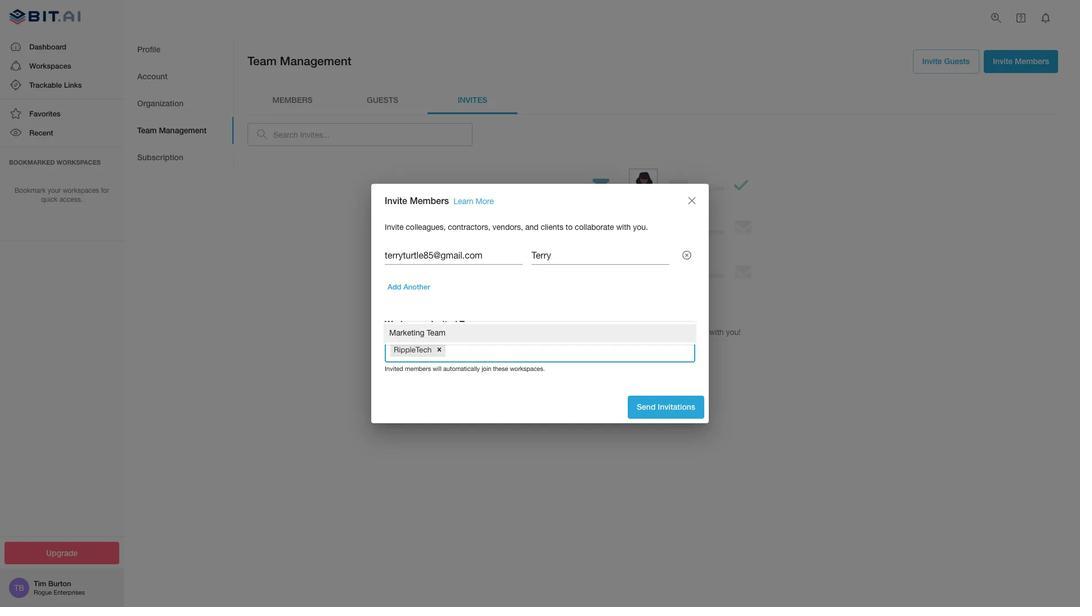 Task type: describe. For each thing, give the bounding box(es) containing it.
1 vertical spatial learn
[[632, 353, 653, 363]]

team management inside tab list
[[137, 125, 207, 135]]

invite for invite guests
[[922, 56, 942, 66]]

clients
[[541, 223, 563, 232]]

1 horizontal spatial collaborate
[[668, 328, 707, 337]]

learn more link inside 'invite members' dialog
[[453, 197, 494, 206]]

Name (optional) text field
[[532, 247, 669, 265]]

1 horizontal spatial management
[[280, 54, 351, 68]]

more inside invite members learn more
[[476, 197, 494, 206]]

recent
[[29, 128, 53, 137]]

profile link
[[124, 36, 233, 63]]

enterprises
[[54, 590, 85, 597]]

invite colleagues, contractors, vendors, and clients to collaborate with you.
[[385, 223, 648, 232]]

invite members
[[993, 56, 1049, 66]]

1 horizontal spatial team
[[248, 54, 277, 68]]

invite guests
[[922, 56, 970, 66]]

invite your team members to collaborate with you!
[[565, 328, 741, 337]]

these
[[493, 366, 508, 372]]

invited members will automatically join these workspaces.
[[385, 366, 545, 372]]

marketing team
[[389, 329, 445, 338]]

to inside 'invite members' dialog
[[566, 223, 573, 232]]

invite members button
[[984, 50, 1058, 73]]

add another
[[388, 282, 430, 291]]

guests
[[367, 95, 398, 105]]

colleagues,
[[406, 223, 446, 232]]

bookmark your workspaces for quick access.
[[15, 187, 109, 204]]

collaborate inside 'invite members' dialog
[[575, 223, 614, 232]]

team
[[603, 328, 621, 337]]

members button
[[248, 87, 338, 114]]

trackable links button
[[0, 75, 124, 95]]

bookmarked
[[9, 158, 55, 166]]

trackable
[[29, 80, 62, 89]]

burton
[[48, 580, 71, 589]]

tab list containing profile
[[124, 36, 233, 171]]

team inside tab list
[[137, 125, 157, 135]]

send
[[637, 402, 656, 412]]

workspaces
[[57, 158, 101, 166]]

bookmark
[[15, 187, 46, 194]]

rogue
[[34, 590, 52, 597]]

invite guests button
[[913, 50, 979, 73]]

tim burton rogue enterprises
[[34, 580, 85, 597]]

members
[[272, 95, 313, 105]]

tab list containing members
[[248, 87, 1058, 114]]

add another button
[[385, 278, 433, 296]]

upgrade button
[[5, 542, 119, 565]]

guests
[[944, 56, 970, 66]]

subscription
[[137, 152, 183, 162]]

trackable links
[[29, 80, 82, 89]]

members inside dialog
[[405, 366, 431, 372]]

0 vertical spatial members
[[623, 328, 656, 337]]

favorites button
[[0, 104, 124, 123]]

members for invite members
[[1015, 56, 1049, 66]]

workspaces
[[29, 61, 71, 70]]

with inside 'invite members' dialog
[[616, 223, 631, 232]]

workspaces button
[[0, 56, 124, 75]]

send invitations button
[[628, 396, 704, 419]]

invitations
[[658, 402, 695, 412]]



Task type: vqa. For each thing, say whether or not it's contained in the screenshot.
Favorite image
no



Task type: locate. For each thing, give the bounding box(es) containing it.
subscription link
[[124, 144, 233, 171]]

1 vertical spatial collaborate
[[668, 328, 707, 337]]

members for invite members learn more
[[410, 195, 449, 206]]

0 vertical spatial learn
[[453, 197, 473, 206]]

members
[[1015, 56, 1049, 66], [410, 195, 449, 206]]

0 horizontal spatial learn
[[453, 197, 473, 206]]

collaborate up learn more
[[668, 328, 707, 337]]

management down 'organization' link
[[159, 125, 207, 135]]

tb
[[14, 584, 24, 593]]

team inside 'invite members' dialog
[[427, 329, 445, 338]]

to up learn more
[[659, 328, 666, 337]]

marketing
[[389, 329, 424, 338]]

learn more link
[[453, 197, 494, 206], [623, 347, 683, 370]]

invite left colleagues, at the top left of the page
[[385, 223, 404, 232]]

team management
[[248, 54, 351, 68], [137, 125, 207, 135]]

1 vertical spatial invited
[[385, 366, 403, 372]]

learn down invite your team members to collaborate with you!
[[632, 353, 653, 363]]

links
[[64, 80, 82, 89]]

quick
[[41, 196, 58, 204]]

another
[[403, 282, 430, 291]]

more down invite your team members to collaborate with you!
[[655, 353, 674, 363]]

workspaces
[[63, 187, 99, 194]]

with
[[616, 223, 631, 232], [709, 328, 724, 337]]

0 horizontal spatial to
[[566, 223, 573, 232]]

organization
[[137, 98, 184, 108]]

profile
[[137, 44, 160, 54]]

invite inside button
[[922, 56, 942, 66]]

management
[[280, 54, 351, 68], [159, 125, 207, 135]]

learn
[[453, 197, 473, 206], [632, 353, 653, 363]]

more up "contractors,"
[[476, 197, 494, 206]]

add
[[388, 282, 401, 291]]

1 vertical spatial team management
[[137, 125, 207, 135]]

1 horizontal spatial learn more link
[[623, 347, 683, 370]]

1 vertical spatial learn more link
[[623, 347, 683, 370]]

vendors,
[[493, 223, 523, 232]]

members inside "button"
[[1015, 56, 1049, 66]]

your left team
[[586, 328, 601, 337]]

1 vertical spatial management
[[159, 125, 207, 135]]

invite inside "button"
[[993, 56, 1013, 66]]

1 horizontal spatial invited
[[431, 319, 457, 329]]

invite members learn more
[[385, 195, 494, 206]]

management inside tab list
[[159, 125, 207, 135]]

0 horizontal spatial members
[[405, 366, 431, 372]]

0 vertical spatial team management
[[248, 54, 351, 68]]

account
[[137, 71, 168, 81]]

your
[[48, 187, 61, 194], [586, 328, 601, 337]]

learn up "contractors,"
[[453, 197, 473, 206]]

to right clients
[[566, 223, 573, 232]]

1 vertical spatial to
[[659, 328, 666, 337]]

team management up members
[[248, 54, 351, 68]]

Email Address text field
[[385, 247, 523, 265]]

0 vertical spatial management
[[280, 54, 351, 68]]

invite left team
[[565, 328, 584, 337]]

2 horizontal spatial team
[[427, 329, 445, 338]]

invite members dialog
[[371, 184, 709, 423]]

account link
[[124, 63, 233, 90]]

invite for invite members
[[993, 56, 1013, 66]]

with left the you!
[[709, 328, 724, 337]]

learn inside invite members learn more
[[453, 197, 473, 206]]

send invitations
[[637, 402, 695, 412]]

0 horizontal spatial members
[[410, 195, 449, 206]]

to
[[566, 223, 573, 232], [659, 328, 666, 337]]

1 vertical spatial members
[[410, 195, 449, 206]]

1 horizontal spatial with
[[709, 328, 724, 337]]

team up subscription
[[137, 125, 157, 135]]

0 vertical spatial invited
[[431, 319, 457, 329]]

1 vertical spatial members
[[405, 366, 431, 372]]

recent button
[[0, 123, 124, 143]]

0 horizontal spatial learn more link
[[453, 197, 494, 206]]

0 vertical spatial team
[[248, 54, 277, 68]]

0 vertical spatial members
[[1015, 56, 1049, 66]]

automatically
[[443, 366, 480, 372]]

more
[[476, 197, 494, 206], [655, 353, 674, 363]]

0 vertical spatial more
[[476, 197, 494, 206]]

invites button
[[428, 87, 518, 114]]

workspace invited to
[[385, 319, 469, 329]]

invite up colleagues, at the top left of the page
[[385, 195, 407, 206]]

members
[[623, 328, 656, 337], [405, 366, 431, 372]]

0 vertical spatial to
[[566, 223, 573, 232]]

1 horizontal spatial more
[[655, 353, 674, 363]]

invited left to
[[431, 319, 457, 329]]

1 horizontal spatial members
[[623, 328, 656, 337]]

0 horizontal spatial invited
[[385, 366, 403, 372]]

invite for invite your team members to collaborate with you!
[[565, 328, 584, 337]]

0 horizontal spatial more
[[476, 197, 494, 206]]

for
[[101, 187, 109, 194]]

dashboard button
[[0, 37, 124, 56]]

learn more
[[632, 353, 674, 363]]

invite for invite colleagues, contractors, vendors, and clients to collaborate with you.
[[385, 223, 404, 232]]

workspace
[[385, 319, 429, 329]]

join
[[482, 366, 491, 372]]

0 horizontal spatial team
[[137, 125, 157, 135]]

team management link
[[124, 117, 233, 144]]

contractors,
[[448, 223, 490, 232]]

1 vertical spatial your
[[586, 328, 601, 337]]

your inside the bookmark your workspaces for quick access.
[[48, 187, 61, 194]]

1 vertical spatial team
[[137, 125, 157, 135]]

2 vertical spatial team
[[427, 329, 445, 338]]

0 vertical spatial learn more link
[[453, 197, 494, 206]]

1 horizontal spatial tab list
[[248, 87, 1058, 114]]

Search Invites... search field
[[273, 123, 473, 146]]

invite right guests
[[993, 56, 1013, 66]]

1 horizontal spatial team management
[[248, 54, 351, 68]]

rippletech
[[394, 345, 432, 354]]

learn more link up "contractors,"
[[453, 197, 494, 206]]

collaborate up name (optional) text box
[[575, 223, 614, 232]]

your up quick
[[48, 187, 61, 194]]

1 horizontal spatial members
[[1015, 56, 1049, 66]]

team management down 'organization' link
[[137, 125, 207, 135]]

dashboard
[[29, 42, 66, 51]]

will
[[433, 366, 442, 372]]

and
[[525, 223, 539, 232]]

tab list
[[124, 36, 233, 171], [248, 87, 1058, 114]]

bookmarked workspaces
[[9, 158, 101, 166]]

0 horizontal spatial tab list
[[124, 36, 233, 171]]

to
[[460, 319, 469, 329]]

upgrade
[[46, 548, 78, 558]]

your for invite
[[586, 328, 601, 337]]

team
[[248, 54, 277, 68], [137, 125, 157, 135], [427, 329, 445, 338]]

1 vertical spatial with
[[709, 328, 724, 337]]

1 horizontal spatial learn
[[632, 353, 653, 363]]

0 horizontal spatial your
[[48, 187, 61, 194]]

members right team
[[623, 328, 656, 337]]

invite for invite members learn more
[[385, 195, 407, 206]]

0 vertical spatial with
[[616, 223, 631, 232]]

learn more link down invite your team members to collaborate with you!
[[623, 347, 683, 370]]

invited
[[431, 319, 457, 329], [385, 366, 403, 372]]

0 horizontal spatial collaborate
[[575, 223, 614, 232]]

workspaces.
[[510, 366, 545, 372]]

0 horizontal spatial with
[[616, 223, 631, 232]]

access.
[[59, 196, 83, 204]]

you.
[[633, 223, 648, 232]]

favorites
[[29, 109, 60, 118]]

members inside dialog
[[410, 195, 449, 206]]

collaborate
[[575, 223, 614, 232], [668, 328, 707, 337]]

invite left guests
[[922, 56, 942, 66]]

management up members
[[280, 54, 351, 68]]

tim
[[34, 580, 46, 589]]

0 horizontal spatial management
[[159, 125, 207, 135]]

guests button
[[338, 87, 428, 114]]

0 vertical spatial collaborate
[[575, 223, 614, 232]]

invited down rippletech
[[385, 366, 403, 372]]

0 vertical spatial your
[[48, 187, 61, 194]]

invite
[[922, 56, 942, 66], [993, 56, 1013, 66], [385, 195, 407, 206], [385, 223, 404, 232], [565, 328, 584, 337]]

you!
[[726, 328, 741, 337]]

team up rippletech
[[427, 329, 445, 338]]

1 horizontal spatial your
[[586, 328, 601, 337]]

with left you.
[[616, 223, 631, 232]]

your for bookmark
[[48, 187, 61, 194]]

0 horizontal spatial team management
[[137, 125, 207, 135]]

invites
[[458, 95, 487, 105]]

1 horizontal spatial to
[[659, 328, 666, 337]]

1 vertical spatial more
[[655, 353, 674, 363]]

organization link
[[124, 90, 233, 117]]

team up members
[[248, 54, 277, 68]]

members left the will
[[405, 366, 431, 372]]



